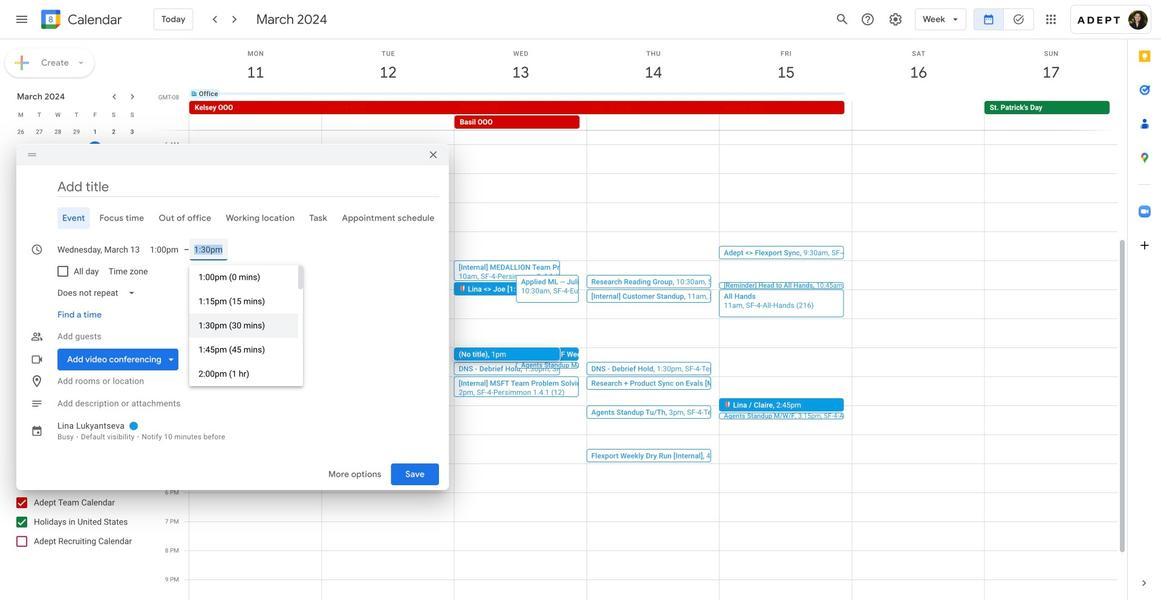 Task type: vqa. For each thing, say whether or not it's contained in the screenshot.
Keyboard in the tree
no



Task type: describe. For each thing, give the bounding box(es) containing it.
calendar element
[[39, 7, 122, 34]]

21 element
[[69, 175, 84, 190]]

2 element
[[106, 125, 121, 139]]

5 element
[[32, 142, 47, 156]]

february 26 element
[[14, 125, 28, 139]]

Add title text field
[[57, 178, 439, 196]]

29 element
[[88, 192, 102, 207]]

Start date text field
[[57, 239, 140, 261]]

8, today element
[[88, 142, 102, 156]]

23 element
[[106, 175, 121, 190]]

20 element
[[51, 175, 65, 190]]

april 3 element
[[51, 209, 65, 224]]

16 element
[[106, 158, 121, 173]]

10 element
[[125, 142, 139, 156]]

25 element
[[14, 192, 28, 207]]

13 element
[[51, 158, 65, 173]]

april 7 element
[[125, 209, 139, 224]]

5 option from the top
[[189, 362, 298, 386]]

0 horizontal spatial tab list
[[26, 207, 439, 229]]

11 element
[[14, 158, 28, 173]]

february 27 element
[[32, 125, 47, 139]]

1 element
[[88, 125, 102, 139]]

6 element
[[51, 142, 65, 156]]

my calendars list
[[2, 389, 150, 467]]

27 element
[[51, 192, 65, 207]]

3 element
[[125, 125, 139, 139]]

4 element
[[14, 142, 28, 156]]

april 1 element
[[14, 209, 28, 224]]

End time text field
[[194, 239, 223, 261]]

2 option from the top
[[189, 290, 298, 314]]

12 element
[[32, 158, 47, 173]]



Task type: locate. For each thing, give the bounding box(es) containing it.
heading
[[65, 12, 122, 27]]

None search field
[[0, 227, 150, 271]]

30 element
[[106, 192, 121, 207]]

april 5 element
[[88, 209, 102, 224]]

cell
[[322, 89, 454, 99], [454, 89, 587, 99], [587, 89, 720, 99], [720, 89, 852, 99], [852, 89, 985, 99], [985, 89, 1118, 99], [322, 101, 454, 130], [587, 101, 719, 130], [719, 101, 852, 130], [852, 101, 984, 130], [86, 140, 104, 157], [49, 157, 67, 174]]

other calendars list
[[2, 493, 150, 551]]

1 horizontal spatial tab list
[[1128, 39, 1161, 567]]

tab list
[[1128, 39, 1161, 567], [26, 207, 439, 229]]

14 element
[[69, 158, 84, 173]]

28 element
[[69, 192, 84, 207]]

to element
[[184, 245, 189, 255]]

main drawer image
[[15, 12, 29, 27]]

february 28 element
[[51, 125, 65, 139]]

heading inside calendar element
[[65, 12, 122, 27]]

17 element
[[125, 158, 139, 173]]

18 element
[[14, 175, 28, 190]]

april 4 element
[[69, 209, 84, 224]]

15 element
[[88, 158, 102, 173]]

None field
[[53, 282, 145, 304]]

3 option from the top
[[189, 314, 298, 338]]

9 element
[[106, 142, 121, 156]]

end time list box
[[189, 265, 303, 386]]

settings menu image
[[888, 12, 903, 27]]

22 element
[[88, 175, 102, 190]]

option
[[189, 265, 298, 290], [189, 290, 298, 314], [189, 314, 298, 338], [189, 338, 298, 362], [189, 362, 298, 386]]

31 element
[[125, 192, 139, 207]]

1 option from the top
[[189, 265, 298, 290]]

Start time text field
[[150, 239, 179, 261]]

7 element
[[69, 142, 84, 156]]

march 2024 grid
[[11, 106, 142, 225]]

row group
[[11, 123, 142, 225]]

grid
[[155, 39, 1127, 600]]

row
[[184, 79, 1127, 108], [184, 101, 1127, 130], [11, 106, 142, 123], [11, 123, 142, 140], [11, 140, 142, 157], [11, 157, 142, 174], [11, 174, 142, 191], [11, 191, 142, 208], [11, 208, 142, 225]]

april 6 element
[[106, 209, 121, 224]]

february 29 element
[[69, 125, 84, 139]]

4 option from the top
[[189, 338, 298, 362]]



